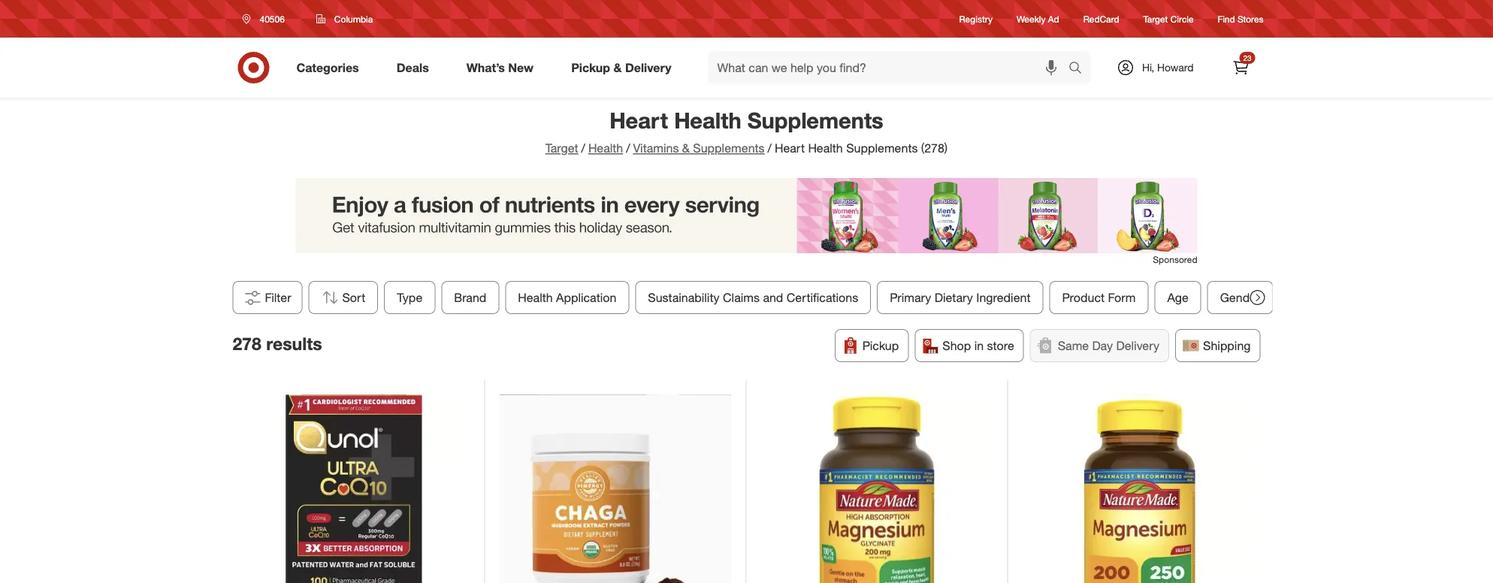 Task type: describe. For each thing, give the bounding box(es) containing it.
registry link
[[960, 12, 993, 25]]

delivery for pickup & delivery
[[625, 60, 672, 75]]

weekly ad
[[1017, 13, 1060, 24]]

circle
[[1171, 13, 1194, 24]]

weekly
[[1017, 13, 1046, 24]]

registry
[[960, 13, 993, 24]]

shipping
[[1204, 338, 1252, 353]]

vitamins
[[633, 141, 679, 156]]

categories
[[297, 60, 359, 75]]

shipping button
[[1176, 329, 1261, 362]]

health application button
[[506, 281, 630, 314]]

sponsored
[[1154, 254, 1198, 265]]

278 results
[[233, 334, 322, 355]]

deals
[[397, 60, 429, 75]]

hi, howard
[[1143, 61, 1194, 74]]

target link
[[546, 141, 579, 156]]

find
[[1219, 13, 1236, 24]]

primary dietary ingredient button
[[878, 281, 1044, 314]]

day
[[1093, 338, 1114, 353]]

gender button
[[1208, 281, 1274, 314]]

type
[[397, 290, 423, 305]]

1 horizontal spatial target
[[1144, 13, 1169, 24]]

(278)
[[922, 141, 948, 156]]

and
[[764, 290, 784, 305]]

shop
[[943, 338, 972, 353]]

278
[[233, 334, 262, 355]]

what's new
[[467, 60, 534, 75]]

sort
[[343, 290, 366, 305]]

store
[[988, 338, 1015, 353]]

& inside pickup & delivery link
[[614, 60, 622, 75]]

dietary
[[935, 290, 974, 305]]

type button
[[384, 281, 436, 314]]

target circle
[[1144, 13, 1194, 24]]

heart health supplements target / health / vitamins & supplements / heart health supplements (278)
[[546, 107, 948, 156]]

40506
[[260, 13, 285, 24]]

1 / from the left
[[582, 141, 586, 156]]

age button
[[1155, 281, 1202, 314]]

product
[[1063, 290, 1105, 305]]

health link
[[589, 141, 623, 156]]

primary dietary ingredient
[[890, 290, 1031, 305]]

shop in store
[[943, 338, 1015, 353]]

pickup & delivery link
[[559, 51, 691, 84]]

search
[[1062, 62, 1098, 76]]

sustainability
[[648, 290, 720, 305]]

same day delivery button
[[1031, 329, 1170, 362]]

redcard
[[1084, 13, 1120, 24]]

ad
[[1049, 13, 1060, 24]]

23 link
[[1225, 51, 1258, 84]]

filter button
[[233, 281, 303, 314]]

howard
[[1158, 61, 1194, 74]]

primary
[[890, 290, 932, 305]]

sustainability claims and certifications button
[[636, 281, 872, 314]]

brand button
[[442, 281, 500, 314]]

filter
[[265, 290, 291, 305]]



Task type: locate. For each thing, give the bounding box(es) containing it.
pickup
[[572, 60, 611, 75], [863, 338, 899, 353]]

what's
[[467, 60, 505, 75]]

2 / from the left
[[626, 141, 630, 156]]

vimergy usda organic wild chaga mushroom extract powder, 166 servings image
[[500, 395, 732, 583], [500, 395, 732, 583]]

1 vertical spatial target
[[546, 141, 579, 156]]

qunol ultra coq10 dietary supplement softgels image
[[238, 395, 470, 583], [238, 395, 470, 583]]

0 vertical spatial delivery
[[625, 60, 672, 75]]

delivery inside button
[[1117, 338, 1160, 353]]

heart
[[610, 107, 668, 133], [775, 141, 805, 156]]

target left circle
[[1144, 13, 1169, 24]]

health application
[[518, 290, 617, 305]]

advertisement region
[[296, 178, 1198, 253]]

age
[[1168, 290, 1189, 305]]

1 vertical spatial heart
[[775, 141, 805, 156]]

application
[[557, 290, 617, 305]]

40506 button
[[233, 5, 301, 32]]

delivery for same day delivery
[[1117, 338, 1160, 353]]

1 horizontal spatial &
[[683, 141, 690, 156]]

columbia
[[334, 13, 373, 24]]

0 horizontal spatial delivery
[[625, 60, 672, 75]]

form
[[1109, 290, 1136, 305]]

/
[[582, 141, 586, 156], [626, 141, 630, 156], [768, 141, 772, 156]]

1 horizontal spatial pickup
[[863, 338, 899, 353]]

23
[[1244, 53, 1252, 62]]

new
[[509, 60, 534, 75]]

claims
[[723, 290, 760, 305]]

& inside heart health supplements target / health / vitamins & supplements / heart health supplements (278)
[[683, 141, 690, 156]]

in
[[975, 338, 984, 353]]

/ right target link
[[582, 141, 586, 156]]

pickup down the primary
[[863, 338, 899, 353]]

0 vertical spatial pickup
[[572, 60, 611, 75]]

What can we help you find? suggestions appear below search field
[[709, 51, 1073, 84]]

0 vertical spatial heart
[[610, 107, 668, 133]]

1 horizontal spatial heart
[[775, 141, 805, 156]]

1 vertical spatial &
[[683, 141, 690, 156]]

vitamins & supplements link
[[633, 141, 765, 156]]

0 vertical spatial &
[[614, 60, 622, 75]]

0 horizontal spatial heart
[[610, 107, 668, 133]]

0 horizontal spatial target
[[546, 141, 579, 156]]

1 vertical spatial delivery
[[1117, 338, 1160, 353]]

redcard link
[[1084, 12, 1120, 25]]

health inside button
[[518, 290, 553, 305]]

delivery
[[625, 60, 672, 75], [1117, 338, 1160, 353]]

brand
[[454, 290, 487, 305]]

2 horizontal spatial /
[[768, 141, 772, 156]]

nature made magnesium oxide 250mg  muscle, nerve, bone & heart support supplement tablets - 200ct image
[[1023, 395, 1256, 583], [1023, 395, 1256, 583]]

1 vertical spatial pickup
[[863, 338, 899, 353]]

same day delivery
[[1058, 338, 1160, 353]]

target
[[1144, 13, 1169, 24], [546, 141, 579, 156]]

weekly ad link
[[1017, 12, 1060, 25]]

0 vertical spatial target
[[1144, 13, 1169, 24]]

pickup for pickup
[[863, 338, 899, 353]]

hi,
[[1143, 61, 1155, 74]]

gender
[[1221, 290, 1261, 305]]

1 horizontal spatial /
[[626, 141, 630, 156]]

deals link
[[384, 51, 448, 84]]

find stores link
[[1219, 12, 1264, 25]]

pickup & delivery
[[572, 60, 672, 75]]

/ right vitamins & supplements link
[[768, 141, 772, 156]]

target left health link
[[546, 141, 579, 156]]

stores
[[1238, 13, 1264, 24]]

3 / from the left
[[768, 141, 772, 156]]

health
[[675, 107, 742, 133], [589, 141, 623, 156], [809, 141, 843, 156], [518, 290, 553, 305]]

0 horizontal spatial pickup
[[572, 60, 611, 75]]

ingredient
[[977, 290, 1031, 305]]

pickup for pickup & delivery
[[572, 60, 611, 75]]

search button
[[1062, 51, 1098, 87]]

pickup right new
[[572, 60, 611, 75]]

product form
[[1063, 290, 1136, 305]]

what's new link
[[454, 51, 553, 84]]

columbia button
[[307, 5, 383, 32]]

categories link
[[284, 51, 378, 84]]

0 horizontal spatial &
[[614, 60, 622, 75]]

0 horizontal spatial /
[[582, 141, 586, 156]]

/ right health link
[[626, 141, 630, 156]]

product form button
[[1050, 281, 1149, 314]]

target inside heart health supplements target / health / vitamins & supplements / heart health supplements (278)
[[546, 141, 579, 156]]

nature made high absorption magnesium glycinate 200mg supplement capsules - 60ct image
[[762, 395, 993, 583], [762, 395, 993, 583]]

&
[[614, 60, 622, 75], [683, 141, 690, 156]]

find stores
[[1219, 13, 1264, 24]]

results
[[266, 334, 322, 355]]

target circle link
[[1144, 12, 1194, 25]]

pickup inside "button"
[[863, 338, 899, 353]]

supplements
[[748, 107, 884, 133], [694, 141, 765, 156], [847, 141, 918, 156]]

pickup button
[[835, 329, 909, 362]]

same
[[1058, 338, 1090, 353]]

sort button
[[309, 281, 378, 314]]

sustainability claims and certifications
[[648, 290, 859, 305]]

1 horizontal spatial delivery
[[1117, 338, 1160, 353]]

certifications
[[787, 290, 859, 305]]

shop in store button
[[915, 329, 1025, 362]]



Task type: vqa. For each thing, say whether or not it's contained in the screenshot.
for
no



